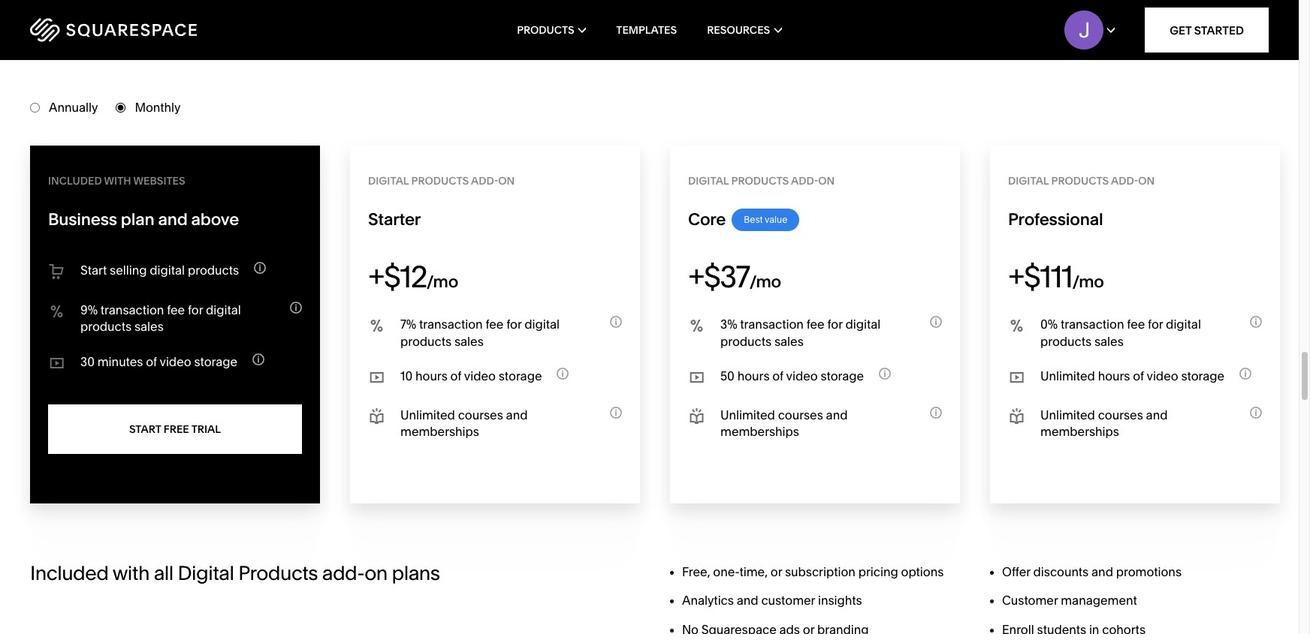 Task type: describe. For each thing, give the bounding box(es) containing it.
offer discounts and promotions
[[1002, 565, 1182, 580]]

unlimited courses and memberships for +$12
[[400, 408, 528, 440]]

10 hours of video storage
[[400, 369, 542, 384]]

video down 9% transaction fee for digital products sales
[[160, 354, 191, 369]]

/mo for +$111
[[1073, 272, 1104, 292]]

business
[[48, 210, 117, 230]]

and down time,
[[737, 594, 759, 609]]

fee for +$111
[[1127, 317, 1145, 332]]

digital for +$111
[[1166, 317, 1201, 332]]

start selling digital products
[[80, 263, 239, 278]]

products for +$111
[[1041, 334, 1092, 349]]

products for +$111
[[1052, 175, 1109, 188]]

core
[[688, 210, 726, 230]]

start free trial link
[[48, 405, 302, 454]]

+$12 /mo
[[368, 258, 458, 295]]

plans
[[392, 562, 440, 586]]

hours for +$37
[[738, 369, 770, 384]]

add- for +$111
[[1111, 175, 1139, 188]]

for for +$12
[[507, 317, 522, 332]]

9%
[[80, 303, 98, 318]]

included with websites
[[48, 175, 185, 188]]

customer management
[[1002, 594, 1137, 609]]

30 minutes of video storage
[[80, 354, 238, 369]]

video for +$12
[[464, 369, 496, 384]]

management
[[1061, 594, 1137, 609]]

products for +$37
[[721, 334, 772, 349]]

unlimited for +$111
[[1041, 408, 1095, 423]]

of for +$111
[[1133, 369, 1144, 384]]

start for start selling digital products
[[80, 263, 107, 278]]

unlimited courses and memberships for +$37
[[721, 408, 848, 440]]

templates
[[616, 23, 677, 37]]

products for +$12
[[400, 334, 452, 349]]

promotions
[[1116, 565, 1182, 580]]

digital for +$37
[[688, 175, 729, 188]]

on for +$37
[[818, 175, 835, 188]]

on for +$12
[[498, 175, 515, 188]]

unlimited for +$12
[[400, 408, 455, 423]]

for for +$111
[[1148, 317, 1163, 332]]

above
[[191, 210, 239, 230]]

annually
[[49, 100, 98, 115]]

business plan and above
[[48, 210, 239, 230]]

get started
[[1170, 23, 1244, 37]]

plan
[[121, 210, 154, 230]]

time,
[[740, 565, 768, 580]]

and up "management"
[[1092, 565, 1113, 580]]

included for included with all digital products add-on plans
[[30, 562, 109, 586]]

courses for +$37
[[778, 408, 823, 423]]

subscription
[[785, 565, 856, 580]]

on for +$111
[[1138, 175, 1155, 188]]

starter
[[368, 210, 421, 230]]

digital for +$12
[[368, 175, 409, 188]]

video for +$111
[[1147, 369, 1179, 384]]

Annually radio
[[30, 103, 40, 112]]

analytics and customer insights
[[682, 594, 862, 609]]

products inside 9% transaction fee for digital products sales
[[80, 319, 132, 334]]

courses for +$111
[[1098, 408, 1143, 423]]

one-
[[713, 565, 740, 580]]

storage for +$37
[[821, 369, 864, 384]]

fee inside 9% transaction fee for digital products sales
[[167, 303, 185, 318]]

products inside button
[[517, 23, 575, 37]]

of for +$37
[[773, 369, 784, 384]]

and right plan
[[158, 210, 188, 230]]

resources
[[707, 23, 770, 37]]

+$111
[[1008, 258, 1073, 295]]

and down unlimited hours of video storage
[[1146, 408, 1168, 423]]

unlimited hours of video storage
[[1041, 369, 1225, 384]]

and down 50 hours of video storage
[[826, 408, 848, 423]]

resources button
[[707, 0, 782, 60]]

30
[[80, 354, 95, 369]]

digital products add-on for +$12
[[368, 175, 515, 188]]

analytics
[[682, 594, 734, 609]]

included for included with websites
[[48, 175, 102, 188]]

free, one-time, or subscription pricing options
[[682, 565, 944, 580]]

sales inside 9% transaction fee for digital products sales
[[134, 319, 164, 334]]

products for +$37
[[732, 175, 789, 188]]

products button
[[517, 0, 586, 60]]

hours for +$12
[[415, 369, 448, 384]]

/mo for +$12
[[427, 272, 458, 292]]

get
[[1170, 23, 1192, 37]]

memberships for +$111
[[1041, 425, 1120, 440]]

hours for +$111
[[1098, 369, 1130, 384]]



Task type: locate. For each thing, give the bounding box(es) containing it.
1 memberships from the left
[[400, 425, 479, 440]]

fee down start selling digital products
[[167, 303, 185, 318]]

3 hours from the left
[[1098, 369, 1130, 384]]

fee inside 3% transaction fee for digital products sales
[[807, 317, 825, 332]]

transaction right 7%
[[419, 317, 483, 332]]

1 hours from the left
[[415, 369, 448, 384]]

sales for +$37
[[775, 334, 804, 349]]

2 horizontal spatial hours
[[1098, 369, 1130, 384]]

digital products add-on up the professional at the top of page
[[1008, 175, 1155, 188]]

sales inside 3% transaction fee for digital products sales
[[775, 334, 804, 349]]

fee
[[167, 303, 185, 318], [486, 317, 504, 332], [807, 317, 825, 332], [1127, 317, 1145, 332]]

transaction
[[101, 303, 164, 318], [419, 317, 483, 332], [740, 317, 804, 332], [1061, 317, 1124, 332]]

for for +$37
[[828, 317, 843, 332]]

of for +$12
[[451, 369, 462, 384]]

7% transaction fee for digital products sales
[[400, 317, 560, 349]]

unlimited courses and memberships for +$111
[[1041, 408, 1168, 440]]

customer
[[761, 594, 815, 609]]

for inside 7% transaction fee for digital products sales
[[507, 317, 522, 332]]

offer
[[1002, 565, 1031, 580]]

2 horizontal spatial unlimited courses and memberships
[[1041, 408, 1168, 440]]

video down 3% transaction fee for digital products sales
[[786, 369, 818, 384]]

2 unlimited courses and memberships from the left
[[721, 408, 848, 440]]

0 horizontal spatial courses
[[458, 408, 503, 423]]

/mo up 0% transaction fee for digital products sales
[[1073, 272, 1104, 292]]

products
[[517, 23, 575, 37], [411, 175, 469, 188], [732, 175, 789, 188], [1052, 175, 1109, 188], [238, 562, 318, 586]]

insights
[[818, 594, 862, 609]]

start for start free trial
[[129, 423, 161, 436]]

/mo inside +$111 /mo
[[1073, 272, 1104, 292]]

video
[[160, 354, 191, 369], [464, 369, 496, 384], [786, 369, 818, 384], [1147, 369, 1179, 384]]

for up 50 hours of video storage
[[828, 317, 843, 332]]

7%
[[400, 317, 416, 332]]

unlimited courses and memberships down 10 hours of video storage
[[400, 408, 528, 440]]

digital products add-on up best value
[[688, 175, 835, 188]]

with left all
[[112, 562, 149, 586]]

best
[[744, 214, 763, 226]]

+$37 /mo
[[688, 258, 781, 295]]

of right minutes
[[146, 354, 157, 369]]

storage
[[194, 354, 238, 369], [499, 369, 542, 384], [821, 369, 864, 384], [1181, 369, 1225, 384]]

digital products add-on
[[368, 175, 515, 188], [688, 175, 835, 188], [1008, 175, 1155, 188]]

storage for +$111
[[1181, 369, 1225, 384]]

get started link
[[1145, 8, 1269, 53]]

unlimited courses and memberships down unlimited hours of video storage
[[1041, 408, 1168, 440]]

squarespace logo link
[[30, 18, 278, 42]]

1 horizontal spatial hours
[[738, 369, 770, 384]]

hours down 0% transaction fee for digital products sales
[[1098, 369, 1130, 384]]

options
[[901, 565, 944, 580]]

digital up the starter
[[368, 175, 409, 188]]

of
[[146, 354, 157, 369], [451, 369, 462, 384], [773, 369, 784, 384], [1133, 369, 1144, 384]]

digital right all
[[178, 562, 234, 586]]

courses
[[458, 408, 503, 423], [778, 408, 823, 423], [1098, 408, 1143, 423]]

customer
[[1002, 594, 1058, 609]]

of down 3% transaction fee for digital products sales
[[773, 369, 784, 384]]

products down 3%
[[721, 334, 772, 349]]

with for all
[[112, 562, 149, 586]]

0 vertical spatial start
[[80, 263, 107, 278]]

digital inside 3% transaction fee for digital products sales
[[846, 317, 881, 332]]

of down 0% transaction fee for digital products sales
[[1133, 369, 1144, 384]]

minutes
[[97, 354, 143, 369]]

squarespace logo image
[[30, 18, 197, 42]]

0%
[[1041, 317, 1058, 332]]

digital inside 7% transaction fee for digital products sales
[[525, 317, 560, 332]]

0 horizontal spatial /mo
[[427, 272, 458, 292]]

0 horizontal spatial memberships
[[400, 425, 479, 440]]

websites
[[133, 175, 185, 188]]

for up 10 hours of video storage
[[507, 317, 522, 332]]

2 horizontal spatial /mo
[[1073, 272, 1104, 292]]

transaction inside 0% transaction fee for digital products sales
[[1061, 317, 1124, 332]]

transaction for +$37
[[740, 317, 804, 332]]

pricing
[[859, 565, 898, 580]]

templates link
[[616, 0, 677, 60]]

digital inside 9% transaction fee for digital products sales
[[206, 303, 241, 318]]

or
[[771, 565, 782, 580]]

hours right 50 on the right bottom of the page
[[738, 369, 770, 384]]

for up unlimited hours of video storage
[[1148, 317, 1163, 332]]

sales for +$12
[[455, 334, 484, 349]]

/mo down best value
[[750, 272, 781, 292]]

transaction inside 7% transaction fee for digital products sales
[[419, 317, 483, 332]]

sales up 30 minutes of video storage
[[134, 319, 164, 334]]

free
[[164, 423, 189, 436]]

1 horizontal spatial /mo
[[750, 272, 781, 292]]

started
[[1195, 23, 1244, 37]]

fee up 50 hours of video storage
[[807, 317, 825, 332]]

sales
[[134, 319, 164, 334], [455, 334, 484, 349], [775, 334, 804, 349], [1095, 334, 1124, 349]]

1 unlimited courses and memberships from the left
[[400, 408, 528, 440]]

and
[[158, 210, 188, 230], [506, 408, 528, 423], [826, 408, 848, 423], [1146, 408, 1168, 423], [1092, 565, 1113, 580], [737, 594, 759, 609]]

add- for +$37
[[791, 175, 818, 188]]

video for +$37
[[786, 369, 818, 384]]

0 vertical spatial with
[[104, 175, 131, 188]]

video down 0% transaction fee for digital products sales
[[1147, 369, 1179, 384]]

start left 'free'
[[129, 423, 161, 436]]

storage for +$12
[[499, 369, 542, 384]]

digital products add-on for +$37
[[688, 175, 835, 188]]

digital for +$12
[[525, 317, 560, 332]]

sales inside 0% transaction fee for digital products sales
[[1095, 334, 1124, 349]]

products down 0%
[[1041, 334, 1092, 349]]

for
[[188, 303, 203, 318], [507, 317, 522, 332], [828, 317, 843, 332], [1148, 317, 1163, 332]]

/mo up 7% transaction fee for digital products sales
[[427, 272, 458, 292]]

memberships for +$12
[[400, 425, 479, 440]]

best value
[[744, 214, 788, 226]]

with for websites
[[104, 175, 131, 188]]

unlimited courses and memberships down 50 hours of video storage
[[721, 408, 848, 440]]

with
[[104, 175, 131, 188], [112, 562, 149, 586]]

fee for +$37
[[807, 317, 825, 332]]

with left 'websites'
[[104, 175, 131, 188]]

digital for +$37
[[846, 317, 881, 332]]

1 /mo from the left
[[427, 272, 458, 292]]

for inside 3% transaction fee for digital products sales
[[828, 317, 843, 332]]

+$111 /mo
[[1008, 258, 1104, 295]]

fee up unlimited hours of video storage
[[1127, 317, 1145, 332]]

sales up 10 hours of video storage
[[455, 334, 484, 349]]

add-
[[471, 175, 498, 188], [791, 175, 818, 188], [1111, 175, 1139, 188], [322, 562, 365, 586]]

digital products add-on for +$111
[[1008, 175, 1155, 188]]

value
[[765, 214, 788, 226]]

sales up unlimited hours of video storage
[[1095, 334, 1124, 349]]

products
[[188, 263, 239, 278], [80, 319, 132, 334], [400, 334, 452, 349], [721, 334, 772, 349], [1041, 334, 1092, 349]]

for inside 0% transaction fee for digital products sales
[[1148, 317, 1163, 332]]

1 vertical spatial included
[[30, 562, 109, 586]]

0 horizontal spatial digital products add-on
[[368, 175, 515, 188]]

courses for +$12
[[458, 408, 503, 423]]

1 horizontal spatial digital products add-on
[[688, 175, 835, 188]]

50 hours of video storage
[[721, 369, 864, 384]]

transaction down "selling"
[[101, 303, 164, 318]]

2 hours from the left
[[738, 369, 770, 384]]

products for +$12
[[411, 175, 469, 188]]

video down 7% transaction fee for digital products sales
[[464, 369, 496, 384]]

add- for +$12
[[471, 175, 498, 188]]

sales for +$111
[[1095, 334, 1124, 349]]

transaction right 0%
[[1061, 317, 1124, 332]]

of right 10
[[451, 369, 462, 384]]

2 horizontal spatial digital products add-on
[[1008, 175, 1155, 188]]

0 horizontal spatial hours
[[415, 369, 448, 384]]

/mo inside "+$37 /mo"
[[750, 272, 781, 292]]

9% transaction fee for digital products sales
[[80, 303, 241, 334]]

memberships
[[400, 425, 479, 440], [721, 425, 799, 440], [1041, 425, 1120, 440]]

on
[[498, 175, 515, 188], [818, 175, 835, 188], [1138, 175, 1155, 188], [365, 562, 388, 586]]

digital for +$111
[[1008, 175, 1049, 188]]

1 vertical spatial start
[[129, 423, 161, 436]]

start free trial
[[129, 423, 221, 436]]

start
[[80, 263, 107, 278], [129, 423, 161, 436]]

digital up "core"
[[688, 175, 729, 188]]

0% transaction fee for digital products sales
[[1041, 317, 1201, 349]]

digital up the professional at the top of page
[[1008, 175, 1049, 188]]

0 horizontal spatial unlimited courses and memberships
[[400, 408, 528, 440]]

digital
[[150, 263, 185, 278], [206, 303, 241, 318], [525, 317, 560, 332], [846, 317, 881, 332], [1166, 317, 1201, 332]]

products down 9%
[[80, 319, 132, 334]]

free,
[[682, 565, 710, 580]]

products inside 3% transaction fee for digital products sales
[[721, 334, 772, 349]]

sales up 50 hours of video storage
[[775, 334, 804, 349]]

unlimited for +$37
[[721, 408, 775, 423]]

1 horizontal spatial courses
[[778, 408, 823, 423]]

1 courses from the left
[[458, 408, 503, 423]]

3 memberships from the left
[[1041, 425, 1120, 440]]

1 vertical spatial with
[[112, 562, 149, 586]]

monthly
[[135, 100, 181, 115]]

1 horizontal spatial memberships
[[721, 425, 799, 440]]

hours right 10
[[415, 369, 448, 384]]

for inside 9% transaction fee for digital products sales
[[188, 303, 203, 318]]

3 courses from the left
[[1098, 408, 1143, 423]]

courses down 10 hours of video storage
[[458, 408, 503, 423]]

digital inside 0% transaction fee for digital products sales
[[1166, 317, 1201, 332]]

unlimited
[[1041, 369, 1095, 384], [400, 408, 455, 423], [721, 408, 775, 423], [1041, 408, 1095, 423]]

3%
[[721, 317, 738, 332]]

products down 7%
[[400, 334, 452, 349]]

products inside 7% transaction fee for digital products sales
[[400, 334, 452, 349]]

2 courses from the left
[[778, 408, 823, 423]]

transaction for +$12
[[419, 317, 483, 332]]

2 /mo from the left
[[750, 272, 781, 292]]

3% transaction fee for digital products sales
[[721, 317, 881, 349]]

for down start selling digital products
[[188, 303, 203, 318]]

professional
[[1008, 210, 1103, 230]]

digital products add-on up the starter
[[368, 175, 515, 188]]

trial
[[191, 423, 221, 436]]

start left "selling"
[[80, 263, 107, 278]]

memberships for +$37
[[721, 425, 799, 440]]

hours
[[415, 369, 448, 384], [738, 369, 770, 384], [1098, 369, 1130, 384]]

3 unlimited courses and memberships from the left
[[1041, 408, 1168, 440]]

all
[[154, 562, 173, 586]]

selling
[[110, 263, 147, 278]]

2 digital products add-on from the left
[[688, 175, 835, 188]]

courses down unlimited hours of video storage
[[1098, 408, 1143, 423]]

transaction for +$111
[[1061, 317, 1124, 332]]

discounts
[[1034, 565, 1089, 580]]

2 memberships from the left
[[721, 425, 799, 440]]

/mo
[[427, 272, 458, 292], [750, 272, 781, 292], [1073, 272, 1104, 292]]

included
[[48, 175, 102, 188], [30, 562, 109, 586]]

fee inside 0% transaction fee for digital products sales
[[1127, 317, 1145, 332]]

included with all digital products add-on plans
[[30, 562, 440, 586]]

3 digital products add-on from the left
[[1008, 175, 1155, 188]]

Monthly radio
[[116, 103, 126, 112]]

+$37
[[688, 258, 750, 295]]

50
[[721, 369, 735, 384]]

/mo inside +$12 /mo
[[427, 272, 458, 292]]

products down above
[[188, 263, 239, 278]]

digital
[[368, 175, 409, 188], [688, 175, 729, 188], [1008, 175, 1049, 188], [178, 562, 234, 586]]

1 horizontal spatial start
[[129, 423, 161, 436]]

transaction inside 9% transaction fee for digital products sales
[[101, 303, 164, 318]]

1 horizontal spatial unlimited courses and memberships
[[721, 408, 848, 440]]

1 digital products add-on from the left
[[368, 175, 515, 188]]

fee for +$12
[[486, 317, 504, 332]]

3 /mo from the left
[[1073, 272, 1104, 292]]

transaction right 3%
[[740, 317, 804, 332]]

fee up 10 hours of video storage
[[486, 317, 504, 332]]

/mo for +$37
[[750, 272, 781, 292]]

and down 10 hours of video storage
[[506, 408, 528, 423]]

2 horizontal spatial memberships
[[1041, 425, 1120, 440]]

courses down 50 hours of video storage
[[778, 408, 823, 423]]

+$12
[[368, 258, 427, 295]]

0 vertical spatial included
[[48, 175, 102, 188]]

unlimited courses and memberships
[[400, 408, 528, 440], [721, 408, 848, 440], [1041, 408, 1168, 440]]

products inside 0% transaction fee for digital products sales
[[1041, 334, 1092, 349]]

2 horizontal spatial courses
[[1098, 408, 1143, 423]]

0 horizontal spatial start
[[80, 263, 107, 278]]

sales inside 7% transaction fee for digital products sales
[[455, 334, 484, 349]]

fee inside 7% transaction fee for digital products sales
[[486, 317, 504, 332]]

transaction inside 3% transaction fee for digital products sales
[[740, 317, 804, 332]]

10
[[400, 369, 413, 384]]



Task type: vqa. For each thing, say whether or not it's contained in the screenshot.
Oranssi image on the bottom left
no



